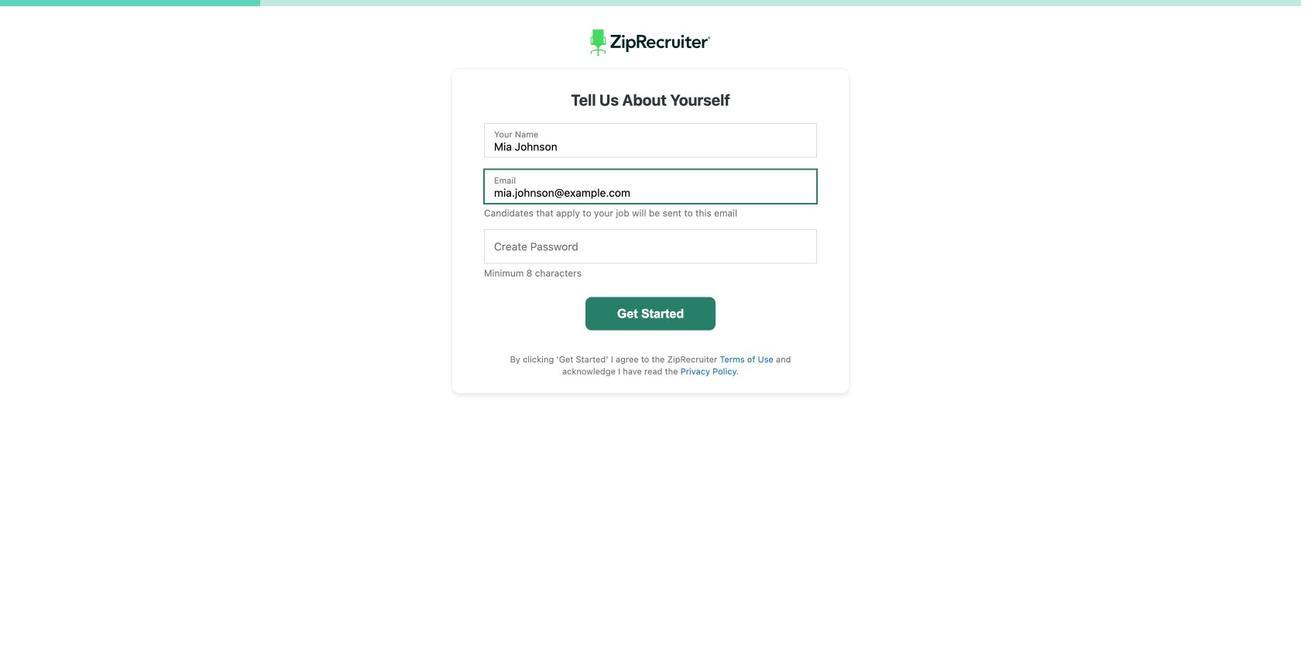 Task type: vqa. For each thing, say whether or not it's contained in the screenshot.
EMAIL FIELD
yes



Task type: locate. For each thing, give the bounding box(es) containing it.
None password field
[[484, 229, 817, 264]]

None text field
[[484, 123, 817, 158]]

ziprecruiter image
[[591, 29, 711, 56]]

None email field
[[484, 169, 817, 204]]



